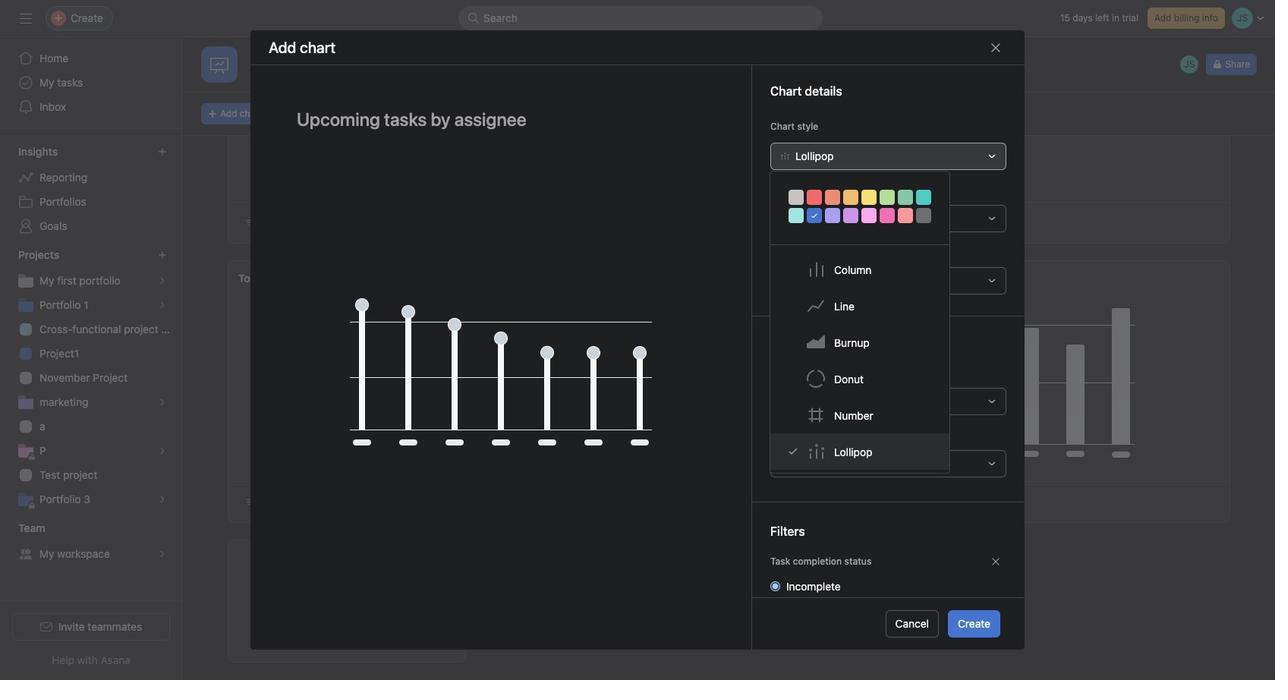 Task type: describe. For each thing, give the bounding box(es) containing it.
hide sidebar image
[[20, 12, 32, 24]]

teams element
[[0, 515, 182, 569]]

global element
[[0, 37, 182, 128]]

close image
[[990, 41, 1002, 54]]



Task type: locate. For each thing, give the bounding box(es) containing it.
None radio
[[771, 582, 780, 591]]

projects element
[[0, 241, 182, 515]]

report image
[[210, 55, 228, 74]]

insights element
[[0, 138, 182, 241]]

Upcoming tasks by assignee text field
[[287, 102, 715, 137]]

list box
[[459, 6, 823, 30]]

prominent image
[[468, 12, 480, 24]]

a button to remove the filter image
[[991, 557, 1001, 566]]



Task type: vqa. For each thing, say whether or not it's contained in the screenshot.
first Mark complete icon from the top
no



